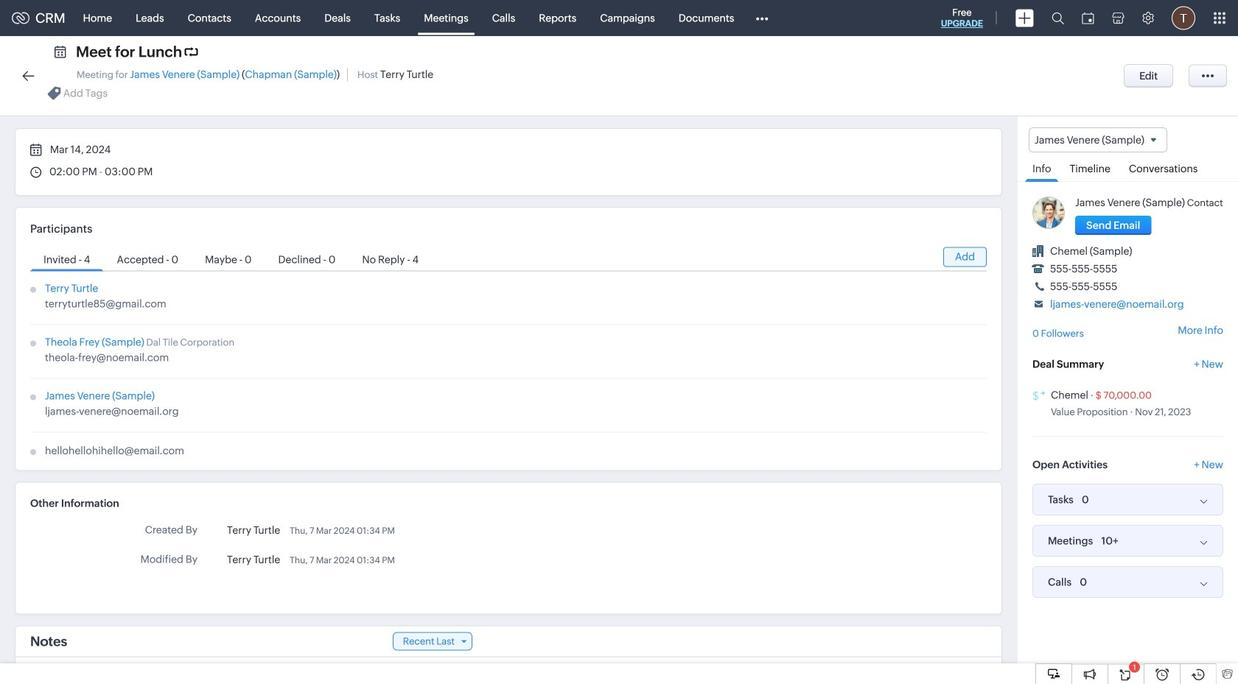 Task type: locate. For each thing, give the bounding box(es) containing it.
Other Modules field
[[746, 6, 778, 30]]

profile image
[[1172, 6, 1196, 30]]

create menu image
[[1016, 9, 1034, 27]]

None field
[[1029, 128, 1168, 153]]

profile element
[[1163, 0, 1205, 36]]

None button
[[1124, 64, 1174, 88], [1076, 216, 1152, 235], [1124, 64, 1174, 88], [1076, 216, 1152, 235]]



Task type: vqa. For each thing, say whether or not it's contained in the screenshot.
the Profile icon
yes



Task type: describe. For each thing, give the bounding box(es) containing it.
search element
[[1043, 0, 1073, 36]]

calendar image
[[1082, 12, 1095, 24]]

logo image
[[12, 12, 29, 24]]

search image
[[1052, 12, 1065, 24]]

create menu element
[[1007, 0, 1043, 36]]



